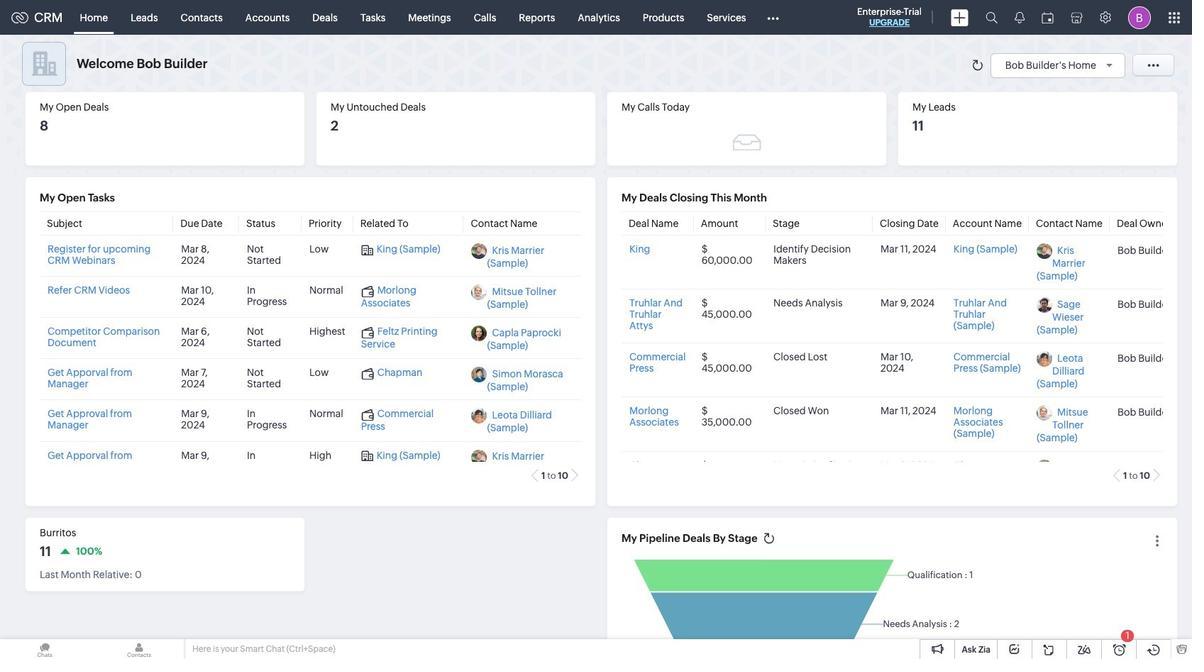 Task type: vqa. For each thing, say whether or not it's contained in the screenshot.
2nd PM
no



Task type: locate. For each thing, give the bounding box(es) containing it.
profile element
[[1120, 0, 1160, 34]]

search image
[[986, 11, 998, 23]]

chats image
[[0, 640, 89, 659]]

Other Modules field
[[758, 6, 788, 29]]



Task type: describe. For each thing, give the bounding box(es) containing it.
create menu element
[[943, 0, 977, 34]]

profile image
[[1129, 6, 1151, 29]]

signals image
[[1015, 11, 1025, 23]]

signals element
[[1007, 0, 1034, 35]]

create menu image
[[951, 9, 969, 26]]

contacts image
[[94, 640, 184, 659]]

calendar image
[[1042, 12, 1054, 23]]

logo image
[[11, 12, 28, 23]]

search element
[[977, 0, 1007, 35]]



